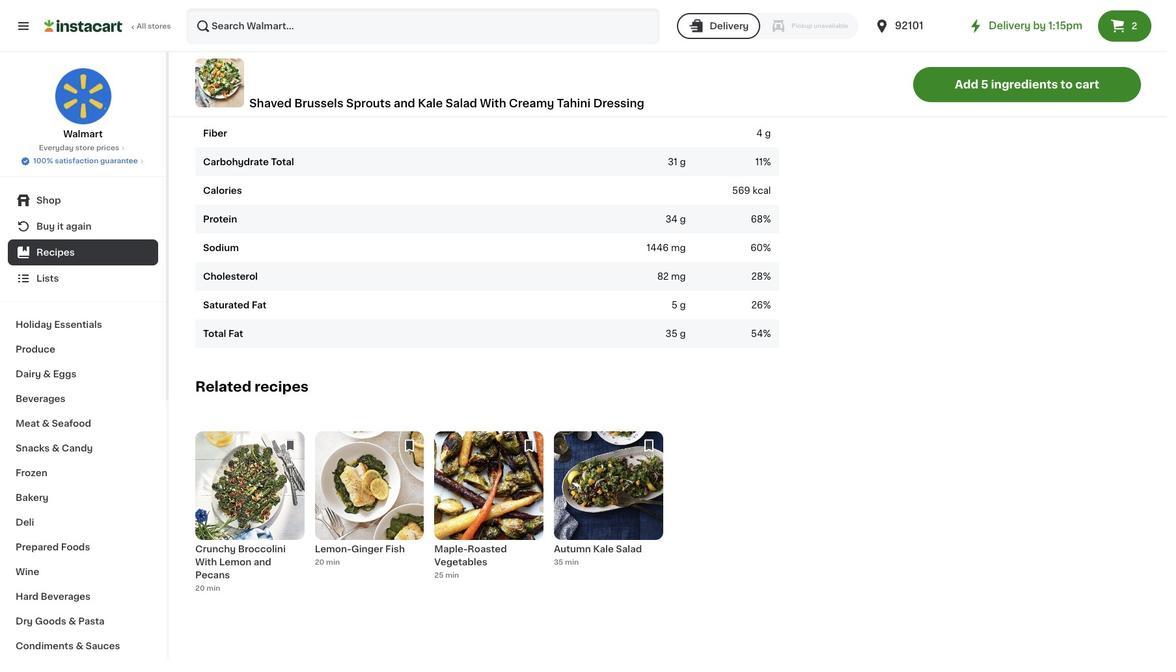 Task type: locate. For each thing, give the bounding box(es) containing it.
goods
[[35, 617, 66, 626]]

2 % from the top
[[763, 215, 771, 224]]

1 horizontal spatial 2
[[1132, 21, 1137, 31]]

g for 35 g
[[680, 329, 686, 338]]

1 horizontal spatial 20
[[315, 559, 324, 566]]

lemon up with
[[997, 33, 1026, 42]]

lemon
[[997, 33, 1026, 42], [1032, 46, 1060, 55]]

mg right the 1446 on the top right of the page
[[671, 243, 686, 252]]

g right 31
[[680, 157, 686, 166]]

snacks & candy link
[[8, 436, 158, 461]]

related recipes
[[195, 380, 309, 394]]

35 down autumn
[[554, 559, 563, 566]]

fish
[[385, 545, 405, 554]]

35 for 35 g
[[666, 329, 678, 338]]

20 down pecans at the left of page
[[195, 585, 205, 592]]

5 down salad
[[981, 79, 989, 90]]

3 recipe card group from the left
[[434, 431, 544, 592]]

fat down saturated fat
[[228, 329, 243, 338]]

add 5 ingredients to cart
[[955, 79, 1100, 90]]

lemon down juice
[[1032, 46, 1060, 55]]

1 vertical spatial with
[[195, 558, 217, 567]]

20 down lemon-
[[315, 559, 324, 566]]

1 horizontal spatial 35
[[666, 329, 678, 338]]

1 vertical spatial add
[[955, 79, 979, 90]]

20 min down pecans at the left of page
[[195, 585, 220, 592]]

produce
[[16, 345, 55, 354]]

delivery up 'whisk'
[[710, 21, 749, 31]]

seafood
[[52, 419, 91, 428]]

kcal
[[753, 186, 771, 195]]

35 down 5 g on the right top
[[666, 329, 678, 338]]

5 % from the top
[[763, 301, 771, 310]]

again
[[66, 222, 92, 231]]

20 for crunchy broccolini with lemon and pecans
[[195, 585, 205, 592]]

total down saturated
[[203, 329, 226, 338]]

& left pasta
[[68, 617, 76, 626]]

& for meat
[[42, 419, 50, 428]]

dry
[[16, 617, 33, 626]]

juice
[[1028, 33, 1050, 42]]

1 vertical spatial 20
[[195, 585, 205, 592]]

0 horizontal spatial 20 min
[[195, 585, 220, 592]]

569
[[732, 186, 750, 195]]

0 vertical spatial lemon
[[997, 33, 1026, 42]]

1 horizontal spatial 20 min
[[315, 559, 340, 566]]

20 min down lemon-
[[315, 559, 340, 566]]

2 button
[[1098, 10, 1152, 42]]

% for 54
[[763, 329, 771, 338]]

g for 5 g
[[680, 301, 686, 310]]

and down the broccolini
[[254, 558, 271, 567]]

maple-roasted vegetables
[[434, 545, 507, 567]]

100% satisfaction guarantee button
[[20, 154, 146, 167]]

1 horizontal spatial fat
[[252, 301, 267, 310]]

1 horizontal spatial with
[[480, 98, 506, 108]]

g right "4"
[[765, 129, 771, 138]]

min down autumn
[[565, 559, 579, 566]]

& for snacks
[[52, 444, 59, 453]]

0 horizontal spatial 35
[[554, 559, 563, 566]]

honey,
[[829, 33, 861, 42]]

& inside meat & seafood 'link'
[[42, 419, 50, 428]]

min down pecans at the left of page
[[207, 585, 220, 592]]

0 horizontal spatial kale
[[418, 98, 443, 108]]

with
[[1010, 46, 1029, 55]]

% for 68
[[763, 215, 771, 224]]

walmart
[[63, 130, 103, 139]]

% for 60
[[763, 243, 771, 252]]

& inside dairy & eggs link
[[43, 370, 51, 379]]

to down honey,
[[833, 46, 842, 55]]

mg right 82
[[671, 272, 686, 281]]

and up mixture;
[[863, 33, 880, 42]]

lists link
[[8, 266, 158, 292]]

1 vertical spatial mg
[[671, 272, 686, 281]]

0 vertical spatial 35
[[666, 329, 678, 338]]

1 horizontal spatial salad
[[616, 545, 642, 554]]

1 horizontal spatial delivery
[[989, 21, 1031, 31]]

0 horizontal spatial with
[[195, 558, 217, 567]]

0 vertical spatial mg
[[671, 243, 686, 252]]

& left candy
[[52, 444, 59, 453]]

0 horizontal spatial total
[[203, 329, 226, 338]]

with left creamy
[[480, 98, 506, 108]]

35 inside recipe card "group"
[[554, 559, 563, 566]]

1 vertical spatial 5
[[672, 301, 678, 310]]

0 vertical spatial add
[[770, 46, 789, 55]]

1 horizontal spatial lemon
[[1032, 46, 1060, 55]]

% up 28 %
[[763, 243, 771, 252]]

2 mg from the top
[[671, 272, 686, 281]]

& inside the snacks & candy link
[[52, 444, 59, 453]]

whisk
[[701, 33, 728, 42]]

0 horizontal spatial fat
[[228, 329, 243, 338]]

& inside "condiments & sauces" link
[[76, 642, 83, 651]]

& right meat
[[42, 419, 50, 428]]

dry goods & pasta
[[16, 617, 105, 626]]

% down 'kcal'
[[763, 215, 771, 224]]

% down the 26 %
[[763, 329, 771, 338]]

pecans
[[195, 571, 230, 580]]

min down lemon-
[[326, 559, 340, 566]]

kale right sprouts
[[418, 98, 443, 108]]

eggs
[[53, 370, 76, 379]]

fiber
[[203, 129, 227, 138]]

1 vertical spatial 20 min
[[195, 585, 220, 592]]

recipes
[[255, 380, 309, 394]]

hard
[[16, 592, 38, 602]]

produce link
[[8, 337, 158, 362]]

1 vertical spatial 2
[[930, 33, 936, 42]]

to left cart
[[1061, 79, 1073, 90]]

4 % from the top
[[763, 272, 771, 281]]

condiments
[[16, 642, 74, 651]]

1 vertical spatial beverages
[[41, 592, 91, 602]]

1 horizontal spatial to
[[927, 46, 936, 55]]

beverages down the dairy & eggs
[[16, 395, 65, 404]]

and right sprouts
[[394, 98, 415, 108]]

whisk together miso, tahini, honey, and remaining 2 tablespoons lemon juice and 1 tablespoon oil. add dressing to kale mixture; toss to coat. top salad with lemon slices, chicken, and croutons.
[[701, 33, 1091, 68]]

28
[[751, 272, 763, 281]]

1 % from the top
[[763, 157, 771, 166]]

mixture;
[[865, 46, 903, 55]]

4 g
[[757, 129, 771, 138]]

min for maple-roasted vegetables
[[445, 572, 459, 579]]

total right the carbohydrate
[[271, 157, 294, 166]]

11
[[755, 157, 763, 166]]

walmart logo image
[[54, 68, 112, 125]]

delivery inside delivery by 1:15pm link
[[989, 21, 1031, 31]]

to inside add 5 ingredients to cart button
[[1061, 79, 1073, 90]]

3 % from the top
[[763, 243, 771, 252]]

& left eggs
[[43, 370, 51, 379]]

deli link
[[8, 510, 158, 535]]

5 g
[[672, 301, 686, 310]]

min right '25'
[[445, 572, 459, 579]]

0 vertical spatial total
[[271, 157, 294, 166]]

1 vertical spatial fat
[[228, 329, 243, 338]]

buy it again link
[[8, 214, 158, 240]]

service type group
[[677, 13, 859, 39]]

total fat
[[203, 329, 243, 338]]

0 horizontal spatial 2
[[930, 33, 936, 42]]

0 vertical spatial kale
[[418, 98, 443, 108]]

1 horizontal spatial add
[[955, 79, 979, 90]]

recipe card group containing maple-roasted vegetables
[[434, 431, 544, 592]]

creamy
[[509, 98, 554, 108]]

0 vertical spatial 5
[[981, 79, 989, 90]]

foods
[[61, 543, 90, 552]]

% down 28 %
[[763, 301, 771, 310]]

g down 5 g on the right top
[[680, 329, 686, 338]]

meat & seafood
[[16, 419, 91, 428]]

essentials
[[54, 320, 102, 329]]

& for dairy
[[43, 370, 51, 379]]

beverages
[[16, 395, 65, 404], [41, 592, 91, 602]]

with up pecans at the left of page
[[195, 558, 217, 567]]

min for crunchy broccolini with lemon and pecans
[[207, 585, 220, 592]]

beverages up dry goods & pasta
[[41, 592, 91, 602]]

add up croutons.
[[770, 46, 789, 55]]

kale inside recipe card "group"
[[593, 545, 614, 554]]

recipes
[[36, 248, 75, 257]]

0 horizontal spatial 20
[[195, 585, 205, 592]]

recipe card group containing lemon-ginger fish
[[315, 431, 424, 592]]

1 recipe card group from the left
[[195, 431, 304, 594]]

kale
[[418, 98, 443, 108], [593, 545, 614, 554]]

1 vertical spatial salad
[[616, 545, 642, 554]]

info
[[263, 93, 291, 106]]

20 min
[[315, 559, 340, 566], [195, 585, 220, 592]]

recipe card group containing autumn kale salad
[[554, 431, 663, 592]]

4 recipe card group from the left
[[554, 431, 663, 592]]

1 vertical spatial kale
[[593, 545, 614, 554]]

maple-
[[434, 545, 468, 554]]

0 vertical spatial 2
[[1132, 21, 1137, 31]]

0 horizontal spatial salad
[[446, 98, 477, 108]]

% down the 4 g
[[763, 157, 771, 166]]

5 inside add 5 ingredients to cart button
[[981, 79, 989, 90]]

pasta
[[78, 617, 105, 626]]

0 horizontal spatial lemon
[[997, 33, 1026, 42]]

recipe card group
[[195, 431, 304, 594], [315, 431, 424, 592], [434, 431, 544, 592], [554, 431, 663, 592]]

6 % from the top
[[763, 329, 771, 338]]

delivery up with
[[989, 21, 1031, 31]]

wine
[[16, 568, 39, 577]]

kale right autumn
[[593, 545, 614, 554]]

delivery inside delivery button
[[710, 21, 749, 31]]

fat right saturated
[[252, 301, 267, 310]]

& left sauces
[[76, 642, 83, 651]]

1 mg from the top
[[671, 243, 686, 252]]

by
[[1033, 21, 1046, 31]]

0 vertical spatial fat
[[252, 301, 267, 310]]

0 horizontal spatial add
[[770, 46, 789, 55]]

nutrition info
[[195, 93, 291, 106]]

satisfaction
[[55, 158, 98, 165]]

related
[[195, 380, 251, 394]]

1 vertical spatial 35
[[554, 559, 563, 566]]

% for 28
[[763, 272, 771, 281]]

68 %
[[751, 215, 771, 224]]

68
[[751, 215, 763, 224]]

add down top
[[955, 79, 979, 90]]

prices
[[96, 145, 119, 152]]

1 horizontal spatial total
[[271, 157, 294, 166]]

0 vertical spatial 20 min
[[315, 559, 340, 566]]

0 horizontal spatial 5
[[672, 301, 678, 310]]

to right toss
[[927, 46, 936, 55]]

with inside crunchy broccolini with lemon and pecans
[[195, 558, 217, 567]]

g for 31 g
[[680, 157, 686, 166]]

salad
[[446, 98, 477, 108], [616, 545, 642, 554]]

% up the 26 %
[[763, 272, 771, 281]]

oil.
[[755, 46, 768, 55]]

shaved
[[249, 98, 292, 108]]

1 vertical spatial total
[[203, 329, 226, 338]]

None search field
[[186, 8, 660, 44]]

delivery by 1:15pm
[[989, 21, 1083, 31]]

1 horizontal spatial kale
[[593, 545, 614, 554]]

chicken,
[[701, 59, 739, 68]]

0 horizontal spatial delivery
[[710, 21, 749, 31]]

1 horizontal spatial 5
[[981, 79, 989, 90]]

20 for lemon-ginger fish
[[315, 559, 324, 566]]

60
[[751, 243, 763, 252]]

g up 35 g
[[680, 301, 686, 310]]

bakery
[[16, 493, 49, 503]]

fat for saturated fat
[[252, 301, 267, 310]]

0 vertical spatial with
[[480, 98, 506, 108]]

mg
[[671, 243, 686, 252], [671, 272, 686, 281]]

and inside crunchy broccolini with lemon and pecans
[[254, 558, 271, 567]]

0 vertical spatial 20
[[315, 559, 324, 566]]

2 recipe card group from the left
[[315, 431, 424, 592]]

5 up 35 g
[[672, 301, 678, 310]]

g right 34
[[680, 215, 686, 224]]

2 horizontal spatial to
[[1061, 79, 1073, 90]]



Task type: describe. For each thing, give the bounding box(es) containing it.
g for 4 g
[[765, 129, 771, 138]]

26 %
[[751, 301, 771, 310]]

snacks
[[16, 444, 50, 453]]

roasted
[[468, 545, 507, 554]]

sprouts
[[346, 98, 391, 108]]

2 inside button
[[1132, 21, 1137, 31]]

ingredients
[[991, 79, 1058, 90]]

lemon
[[219, 558, 251, 567]]

brussels
[[294, 98, 343, 108]]

min for lemon-ginger fish
[[326, 559, 340, 566]]

carbohydrate total
[[203, 157, 294, 166]]

prepared foods link
[[8, 535, 158, 560]]

prepared foods
[[16, 543, 90, 552]]

% for 26
[[763, 301, 771, 310]]

tablespoon
[[701, 46, 753, 55]]

candy
[[62, 444, 93, 453]]

bakery link
[[8, 486, 158, 510]]

20 min for crunchy broccolini with lemon and pecans
[[195, 585, 220, 592]]

recipe card group containing crunchy broccolini with lemon and pecans
[[195, 431, 304, 594]]

tahini,
[[799, 33, 827, 42]]

hard beverages
[[16, 592, 91, 602]]

stores
[[148, 23, 171, 30]]

mg for 1446 mg
[[671, 243, 686, 252]]

35 min
[[554, 559, 579, 566]]

add inside whisk together miso, tahini, honey, and remaining 2 tablespoons lemon juice and 1 tablespoon oil. add dressing to kale mixture; toss to coat. top salad with lemon slices, chicken, and croutons.
[[770, 46, 789, 55]]

fat for total fat
[[228, 329, 243, 338]]

add 5 ingredients to cart button
[[913, 67, 1141, 102]]

g for 34 g
[[680, 215, 686, 224]]

min for autumn kale salad
[[565, 559, 579, 566]]

cart
[[1075, 79, 1100, 90]]

prepared
[[16, 543, 59, 552]]

82
[[657, 272, 669, 281]]

dressing
[[791, 46, 831, 55]]

26
[[751, 301, 763, 310]]

wine link
[[8, 560, 158, 585]]

lemon-ginger fish
[[315, 545, 405, 554]]

coat.
[[939, 46, 962, 55]]

569 kcal
[[732, 186, 771, 195]]

0 vertical spatial salad
[[446, 98, 477, 108]]

2 inside whisk together miso, tahini, honey, and remaining 2 tablespoons lemon juice and 1 tablespoon oil. add dressing to kale mixture; toss to coat. top salad with lemon slices, chicken, and croutons.
[[930, 33, 936, 42]]

0 horizontal spatial to
[[833, 46, 842, 55]]

condiments & sauces link
[[8, 634, 158, 659]]

dairy & eggs link
[[8, 362, 158, 387]]

autumn kale salad
[[554, 545, 642, 554]]

82 mg
[[657, 272, 686, 281]]

shop
[[36, 196, 61, 205]]

% for 11
[[763, 157, 771, 166]]

saturated fat
[[203, 301, 267, 310]]

guarantee
[[100, 158, 138, 165]]

salad
[[983, 46, 1008, 55]]

dairy & eggs
[[16, 370, 76, 379]]

mg for 82 mg
[[671, 272, 686, 281]]

& for condiments
[[76, 642, 83, 651]]

delivery for delivery
[[710, 21, 749, 31]]

dressing
[[593, 98, 644, 108]]

54 %
[[751, 329, 771, 338]]

Search field
[[187, 9, 659, 43]]

deli
[[16, 518, 34, 527]]

saturated
[[203, 301, 249, 310]]

salad inside recipe card "group"
[[616, 545, 642, 554]]

everyday store prices
[[39, 145, 119, 152]]

it
[[57, 222, 64, 231]]

instacart logo image
[[44, 18, 122, 34]]

all stores
[[137, 23, 171, 30]]

31
[[668, 157, 678, 166]]

holiday essentials link
[[8, 312, 158, 337]]

everyday store prices link
[[39, 143, 127, 154]]

walmart link
[[54, 68, 112, 141]]

dairy
[[16, 370, 41, 379]]

31 g
[[668, 157, 686, 166]]

dry goods & pasta link
[[8, 609, 158, 634]]

35 g
[[666, 329, 686, 338]]

recipes link
[[8, 240, 158, 266]]

remaining
[[882, 33, 928, 42]]

together
[[731, 33, 770, 42]]

1 vertical spatial lemon
[[1032, 46, 1060, 55]]

beverages link
[[8, 387, 158, 411]]

snacks & candy
[[16, 444, 93, 453]]

and left 1
[[1052, 33, 1069, 42]]

all
[[137, 23, 146, 30]]

4
[[757, 129, 763, 138]]

crunchy broccolini with lemon and pecans
[[195, 545, 286, 580]]

tahini
[[557, 98, 591, 108]]

92101
[[895, 21, 924, 31]]

35 for 35 min
[[554, 559, 563, 566]]

protein
[[203, 215, 237, 224]]

item carousel region
[[185, 426, 1141, 599]]

1446
[[647, 243, 669, 252]]

sauces
[[86, 642, 120, 651]]

toss
[[905, 46, 925, 55]]

sodium
[[203, 243, 239, 252]]

delivery for delivery by 1:15pm
[[989, 21, 1031, 31]]

20 min for lemon-ginger fish
[[315, 559, 340, 566]]

condiments & sauces
[[16, 642, 120, 651]]

54
[[751, 329, 763, 338]]

& inside dry goods & pasta "link"
[[68, 617, 76, 626]]

croutons.
[[761, 59, 804, 68]]

all stores link
[[44, 8, 172, 44]]

0 vertical spatial beverages
[[16, 395, 65, 404]]

add inside button
[[955, 79, 979, 90]]

ginger
[[351, 545, 383, 554]]

and down oil.
[[741, 59, 759, 68]]

100%
[[33, 158, 53, 165]]



Task type: vqa. For each thing, say whether or not it's contained in the screenshot.


